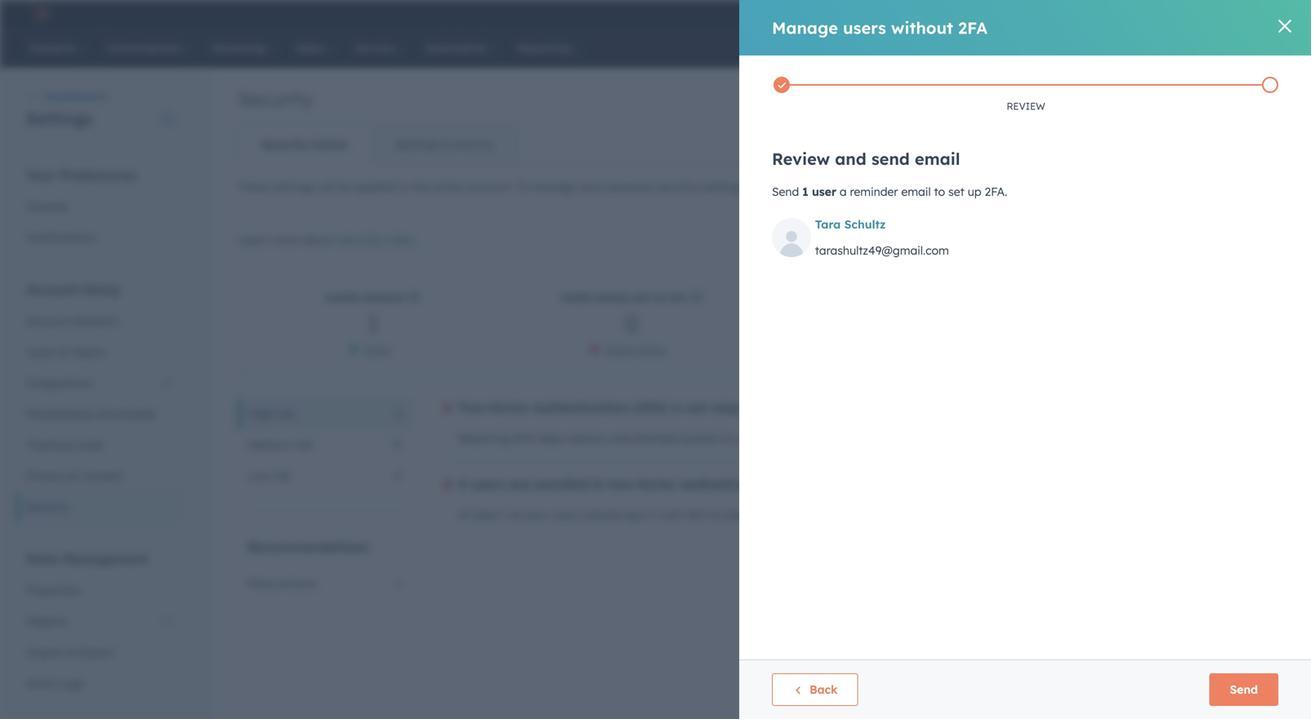 Task type: vqa. For each thing, say whether or not it's contained in the screenshot.
is
yes



Task type: describe. For each thing, give the bounding box(es) containing it.
properties link
[[16, 576, 183, 607]]

risk for high risk
[[276, 407, 295, 421]]

to left 'the'
[[398, 180, 409, 194]]

integrations button
[[16, 368, 183, 399]]

general link
[[16, 192, 183, 223]]

notifications image
[[1128, 7, 1143, 22]]

admins
[[362, 292, 404, 304]]

activity
[[454, 137, 494, 152]]

be
[[338, 180, 352, 194]]

these settings will be applied to the entire account. to manage your personal security settings, go to security preferences .
[[238, 180, 901, 194]]

& for privacy
[[69, 469, 77, 484]]

security center link
[[239, 125, 372, 164]]

to right go
[[768, 180, 779, 194]]

risks
[[387, 233, 414, 247]]

of
[[511, 508, 522, 523]]

a
[[840, 185, 847, 199]]

search button
[[1266, 34, 1297, 62]]

your preferences element
[[16, 166, 183, 254]]

settings & activity link
[[372, 125, 517, 164]]

your right for
[[794, 400, 824, 416]]

tara schultz image
[[1159, 6, 1174, 20]]

tracking code link
[[16, 430, 183, 461]]

teams
[[71, 345, 105, 360]]

account. for your
[[763, 431, 809, 446]]

users enrolled in 2fa
[[560, 292, 687, 304]]

center
[[311, 137, 349, 152]]

upgrade image
[[915, 7, 930, 22]]

preferences
[[832, 180, 899, 194]]

with
[[660, 508, 683, 523]]

notifications
[[26, 231, 96, 245]]

about
[[303, 233, 335, 247]]

1 horizontal spatial .
[[899, 180, 901, 194]]

tara schultz
[[815, 217, 886, 232]]

send 1 user a reminder email to set up 2fa.
[[772, 185, 1008, 199]]

user
[[812, 185, 837, 199]]

0 vertical spatial security
[[238, 87, 313, 111]]

setup
[[83, 282, 121, 298]]

settings & activity
[[395, 137, 494, 152]]

1 horizontal spatial authentication
[[681, 476, 777, 493]]

privacy & consent link
[[16, 461, 183, 492]]

0 users are enrolled in two-factor authentication (2fa)
[[458, 476, 815, 493]]

two-
[[458, 400, 490, 416]]

dashboard link
[[26, 88, 107, 107]]

requiring
[[458, 431, 510, 446]]

help button
[[1059, 0, 1087, 26]]

send for send
[[1230, 683, 1258, 697]]

0 horizontal spatial 0
[[394, 438, 401, 452]]

calling icon image
[[1000, 8, 1014, 23]]

0 horizontal spatial enrolled
[[535, 476, 588, 493]]

privacy
[[26, 469, 66, 484]]

notifications link
[[16, 223, 183, 254]]

risk for medium risk
[[294, 438, 313, 452]]

objects
[[26, 615, 67, 629]]

high
[[248, 407, 273, 421]]

your right manage
[[580, 180, 604, 194]]

apoptosis
[[1177, 6, 1227, 20]]

tara
[[815, 217, 841, 232]]

needs review button
[[605, 344, 667, 356]]

these
[[238, 180, 269, 194]]

not
[[686, 400, 707, 416]]

two-
[[608, 476, 638, 493]]

go
[[751, 180, 765, 194]]

medium risk
[[248, 438, 313, 452]]

2 vertical spatial 0
[[458, 476, 467, 493]]

data management element
[[16, 550, 183, 700]]

least
[[474, 508, 499, 523]]

up
[[968, 185, 982, 199]]

access
[[682, 431, 718, 446]]

super
[[326, 292, 359, 304]]

users for 0
[[471, 476, 505, 493]]

settings
[[272, 180, 315, 194]]

dashboard
[[43, 89, 107, 103]]

are
[[509, 476, 531, 493]]

logs
[[58, 677, 84, 691]]

properties
[[26, 584, 81, 598]]

integrations
[[26, 376, 93, 391]]

needs review
[[605, 344, 667, 356]]

settings for settings
[[26, 108, 93, 129]]

2 vertical spatial in
[[648, 508, 657, 523]]

settings link
[[1087, 0, 1121, 26]]

1 vertical spatial email
[[902, 185, 931, 199]]

send for send 1 user a reminder email to set up 2fa.
[[772, 185, 799, 199]]

marketplace
[[26, 407, 93, 422]]

and
[[835, 149, 867, 169]]

0 horizontal spatial security
[[338, 233, 384, 247]]

menu containing apoptosis studios
[[906, 0, 1292, 32]]

Search HubSpot search field
[[1082, 34, 1282, 62]]

0 horizontal spatial (2fa)
[[634, 400, 667, 416]]

audit logs
[[26, 677, 84, 691]]

0 horizontal spatial factor
[[490, 400, 530, 416]]

users for manage
[[843, 18, 886, 38]]

account defaults
[[26, 314, 118, 328]]

access.
[[838, 508, 877, 523]]

2 horizontal spatial security
[[782, 180, 828, 194]]

should
[[584, 508, 619, 523]]

to left set
[[934, 185, 945, 199]]

users for users & teams
[[26, 345, 56, 360]]

is
[[671, 400, 682, 416]]

learn more about security risks .
[[238, 233, 416, 247]]

requiring 2fa helps reduce unauthorized access to your account.
[[458, 431, 809, 446]]

& for import
[[68, 646, 76, 660]]

for
[[771, 400, 790, 416]]

your down the required
[[736, 431, 760, 446]]

settings,
[[702, 180, 747, 194]]

hubspot image
[[29, 3, 49, 23]]



Task type: locate. For each thing, give the bounding box(es) containing it.
& left export
[[68, 646, 76, 660]]

schultz
[[845, 217, 886, 232]]

marketplace downloads
[[26, 407, 156, 422]]

0 horizontal spatial account.
[[467, 180, 513, 194]]

0 horizontal spatial unauthorized
[[608, 431, 678, 446]]

settings down dashboard link
[[26, 108, 93, 129]]

in up "review"
[[654, 292, 667, 304]]

0 horizontal spatial users
[[26, 345, 56, 360]]

1 vertical spatial users
[[26, 345, 56, 360]]

0 vertical spatial account
[[26, 282, 79, 298]]

super admins
[[326, 292, 404, 304]]

low risk
[[248, 469, 291, 483]]

1 vertical spatial in
[[592, 476, 604, 493]]

1 horizontal spatial account.
[[763, 431, 809, 446]]

email left set
[[902, 185, 931, 199]]

account
[[26, 282, 79, 298], [26, 314, 70, 328]]

1 horizontal spatial security
[[657, 180, 699, 194]]

tracking
[[26, 438, 72, 453]]

1 horizontal spatial (2fa)
[[781, 476, 815, 493]]

privacy & consent
[[26, 469, 124, 484]]

& inside the privacy & consent link
[[69, 469, 77, 484]]

1 horizontal spatial users
[[560, 292, 593, 304]]

enrolled up needs
[[596, 292, 651, 304]]

risk for low risk
[[273, 469, 291, 483]]

security down privacy
[[26, 501, 70, 515]]

navigation containing security center
[[238, 124, 518, 165]]

set
[[949, 185, 965, 199]]

0 down users enrolled in 2fa
[[625, 309, 639, 338]]

0 vertical spatial factor
[[490, 400, 530, 416]]

2fa.
[[985, 185, 1008, 199]]

. right reminder
[[899, 180, 901, 194]]

account for account defaults
[[26, 314, 70, 328]]

close image
[[1279, 20, 1292, 33]]

users for users enrolled in 2fa
[[560, 292, 593, 304]]

2 horizontal spatial 0
[[625, 309, 639, 338]]

the
[[413, 180, 430, 194]]

(2fa) down for
[[781, 476, 815, 493]]

email up set
[[915, 149, 961, 169]]

users
[[560, 292, 593, 304], [26, 345, 56, 360]]

authentication down access
[[681, 476, 777, 493]]

1 vertical spatial unauthorized
[[764, 508, 835, 523]]

tracking code
[[26, 438, 103, 453]]

unauthorized down the two-factor authentication (2fa) is not required for your account
[[608, 431, 678, 446]]

security
[[238, 87, 313, 111], [261, 137, 308, 152], [26, 501, 70, 515]]

security up settings
[[261, 137, 308, 152]]

0 vertical spatial email
[[915, 149, 961, 169]]

& for users
[[60, 345, 68, 360]]

1 vertical spatial factor
[[638, 476, 677, 493]]

account for account setup
[[26, 282, 79, 298]]

0 vertical spatial (2fa)
[[634, 400, 667, 416]]

1 horizontal spatial users
[[552, 508, 581, 523]]

account. down for
[[763, 431, 809, 446]]

help image
[[1066, 7, 1080, 22]]

security left risks
[[338, 233, 384, 247]]

. down 'the'
[[414, 233, 416, 247]]

import & export link
[[16, 638, 183, 669]]

preferences
[[60, 167, 137, 183]]

review
[[772, 149, 830, 169]]

defaults
[[73, 314, 118, 328]]

risk right medium
[[294, 438, 313, 452]]

navigation
[[238, 124, 518, 165]]

settings image
[[1097, 7, 1112, 22]]

security
[[657, 180, 699, 194], [782, 180, 828, 194], [338, 233, 384, 247]]

more
[[248, 577, 275, 591]]

risk right high
[[276, 407, 295, 421]]

good button
[[364, 344, 390, 356]]

2 vertical spatial risk
[[273, 469, 291, 483]]

security risks link
[[338, 233, 414, 247]]

1 vertical spatial (2fa)
[[781, 476, 815, 493]]

audit
[[26, 677, 55, 691]]

manage users without 2fa
[[772, 18, 988, 38]]

hubspot link
[[20, 3, 61, 23]]

settings up 'the'
[[395, 137, 439, 152]]

1 vertical spatial account
[[26, 314, 70, 328]]

account. left to
[[467, 180, 513, 194]]

to right with
[[710, 508, 721, 523]]

1 account from the top
[[26, 282, 79, 298]]

&
[[443, 137, 451, 152], [60, 345, 68, 360], [69, 469, 77, 484], [68, 646, 76, 660]]

0 vertical spatial .
[[899, 180, 901, 194]]

menu item inside menu
[[1025, 0, 1059, 26]]

2 vertical spatial users
[[552, 508, 581, 523]]

& right privacy
[[69, 469, 77, 484]]

factor
[[490, 400, 530, 416], [638, 476, 677, 493]]

risk right low
[[273, 469, 291, 483]]

to right access
[[721, 431, 732, 446]]

unauthorized left 'access.'
[[764, 508, 835, 523]]

account setup
[[26, 282, 121, 298]]

0
[[625, 309, 639, 338], [394, 438, 401, 452], [458, 476, 467, 493]]

menu item
[[1025, 0, 1059, 26]]

recommendations
[[248, 539, 369, 556]]

account. for entire
[[467, 180, 513, 194]]

& for settings
[[443, 137, 451, 152]]

(2fa) left is
[[634, 400, 667, 416]]

factor up requiring in the left of the page
[[490, 400, 530, 416]]

1 vertical spatial .
[[414, 233, 416, 247]]

1 horizontal spatial enrolled
[[596, 292, 651, 304]]

1 horizontal spatial 0
[[458, 476, 467, 493]]

users inside account setup element
[[26, 345, 56, 360]]

0 vertical spatial authentication
[[534, 400, 630, 416]]

account defaults link
[[16, 306, 183, 337]]

1 vertical spatial enrolled
[[535, 476, 588, 493]]

high risk
[[248, 407, 295, 421]]

account setup element
[[16, 281, 183, 523]]

2 account from the top
[[26, 314, 70, 328]]

0 vertical spatial users
[[560, 292, 593, 304]]

0 up 4
[[394, 438, 401, 452]]

will
[[318, 180, 335, 194]]

0 vertical spatial in
[[654, 292, 667, 304]]

review
[[1007, 100, 1046, 112]]

menu
[[906, 0, 1292, 32]]

0 horizontal spatial settings
[[26, 108, 93, 129]]

notifications button
[[1121, 0, 1149, 26]]

1 vertical spatial authentication
[[681, 476, 777, 493]]

1 horizontal spatial settings
[[395, 137, 439, 152]]

users up least
[[471, 476, 505, 493]]

2 vertical spatial security
[[26, 501, 70, 515]]

export
[[79, 646, 115, 660]]

0 vertical spatial users
[[843, 18, 886, 38]]

search image
[[1274, 41, 1289, 56]]

security left the settings,
[[657, 180, 699, 194]]

users left should
[[552, 508, 581, 523]]

settings inside 'navigation'
[[395, 137, 439, 152]]

your right of on the bottom left
[[525, 508, 549, 523]]

sign
[[622, 508, 645, 523]]

downloads
[[96, 407, 156, 422]]

send button
[[1210, 674, 1279, 707]]

users & teams
[[26, 345, 105, 360]]

0 horizontal spatial authentication
[[534, 400, 630, 416]]

review list
[[774, 74, 1279, 116]]

1 vertical spatial settings
[[395, 137, 439, 152]]

back
[[810, 683, 838, 697]]

good
[[364, 344, 390, 356]]

reduce right helps
[[568, 431, 605, 446]]

low
[[248, 469, 269, 483]]

authentication up helps
[[534, 400, 630, 416]]

0 vertical spatial 0
[[625, 309, 639, 338]]

settings for settings & activity
[[395, 137, 439, 152]]

more actions
[[248, 577, 317, 591]]

account up users & teams
[[26, 314, 70, 328]]

security down review
[[782, 180, 828, 194]]

1 horizontal spatial unauthorized
[[764, 508, 835, 523]]

& inside users & teams link
[[60, 345, 68, 360]]

enrolled right are
[[535, 476, 588, 493]]

in left two- at bottom left
[[592, 476, 604, 493]]

security link
[[16, 492, 183, 523]]

apoptosis studios
[[1177, 6, 1267, 20]]

your
[[26, 167, 56, 183]]

security up security center
[[238, 87, 313, 111]]

email
[[915, 149, 961, 169], [902, 185, 931, 199]]

data management
[[26, 551, 149, 568]]

security inside 'link'
[[26, 501, 70, 515]]

1 vertical spatial risk
[[294, 438, 313, 452]]

marketplace downloads link
[[16, 399, 183, 430]]

.
[[899, 180, 901, 194], [414, 233, 416, 247]]

applied
[[355, 180, 395, 194]]

0 horizontal spatial .
[[414, 233, 416, 247]]

0 horizontal spatial users
[[471, 476, 505, 493]]

data
[[26, 551, 58, 568]]

learn
[[238, 233, 268, 247]]

0 horizontal spatial send
[[772, 185, 799, 199]]

security inside 'navigation'
[[261, 137, 308, 152]]

in right sign
[[648, 508, 657, 523]]

1 vertical spatial send
[[1230, 683, 1258, 697]]

2 horizontal spatial users
[[843, 18, 886, 38]]

1 horizontal spatial send
[[1230, 683, 1258, 697]]

security center
[[261, 137, 349, 152]]

& inside settings & activity link
[[443, 137, 451, 152]]

1 vertical spatial account.
[[763, 431, 809, 446]]

0 vertical spatial unauthorized
[[608, 431, 678, 446]]

actions
[[278, 577, 317, 591]]

to
[[516, 180, 528, 194]]

factor up at least 1 of your users should sign in with 2fa to reduce unauthorized access.
[[638, 476, 677, 493]]

0 up at
[[458, 476, 467, 493]]

0 vertical spatial settings
[[26, 108, 93, 129]]

tarashultz49@gmail.com
[[815, 244, 949, 258]]

users left without on the top right of page
[[843, 18, 886, 38]]

general
[[26, 200, 68, 214]]

& left teams
[[60, 345, 68, 360]]

0 vertical spatial reduce
[[568, 431, 605, 446]]

& inside import & export link
[[68, 646, 76, 660]]

1 horizontal spatial factor
[[638, 476, 677, 493]]

0 vertical spatial send
[[772, 185, 799, 199]]

audit logs link
[[16, 669, 183, 700]]

users & teams link
[[16, 337, 183, 368]]

0 vertical spatial risk
[[276, 407, 295, 421]]

1 vertical spatial 0
[[394, 438, 401, 452]]

medium
[[248, 438, 291, 452]]

send inside send button
[[1230, 683, 1258, 697]]

calling icon button
[[993, 2, 1021, 26]]

entire
[[433, 180, 464, 194]]

1 vertical spatial reduce
[[724, 508, 761, 523]]

to
[[398, 180, 409, 194], [768, 180, 779, 194], [934, 185, 945, 199], [721, 431, 732, 446], [710, 508, 721, 523]]

0 horizontal spatial reduce
[[568, 431, 605, 446]]

send
[[772, 185, 799, 199], [1230, 683, 1258, 697]]

review and send email
[[772, 149, 961, 169]]

1 vertical spatial security
[[261, 137, 308, 152]]

management
[[62, 551, 149, 568]]

manage
[[772, 18, 838, 38]]

required
[[711, 400, 767, 416]]

2
[[395, 407, 401, 421]]

& left "activity"
[[443, 137, 451, 152]]

1 horizontal spatial reduce
[[724, 508, 761, 523]]

1 vertical spatial users
[[471, 476, 505, 493]]

reduce right with
[[724, 508, 761, 523]]

without
[[891, 18, 954, 38]]

authentication
[[534, 400, 630, 416], [681, 476, 777, 493]]

0 vertical spatial enrolled
[[596, 292, 651, 304]]

0 vertical spatial account.
[[467, 180, 513, 194]]

in
[[654, 292, 667, 304], [592, 476, 604, 493], [648, 508, 657, 523]]

account up account defaults
[[26, 282, 79, 298]]



